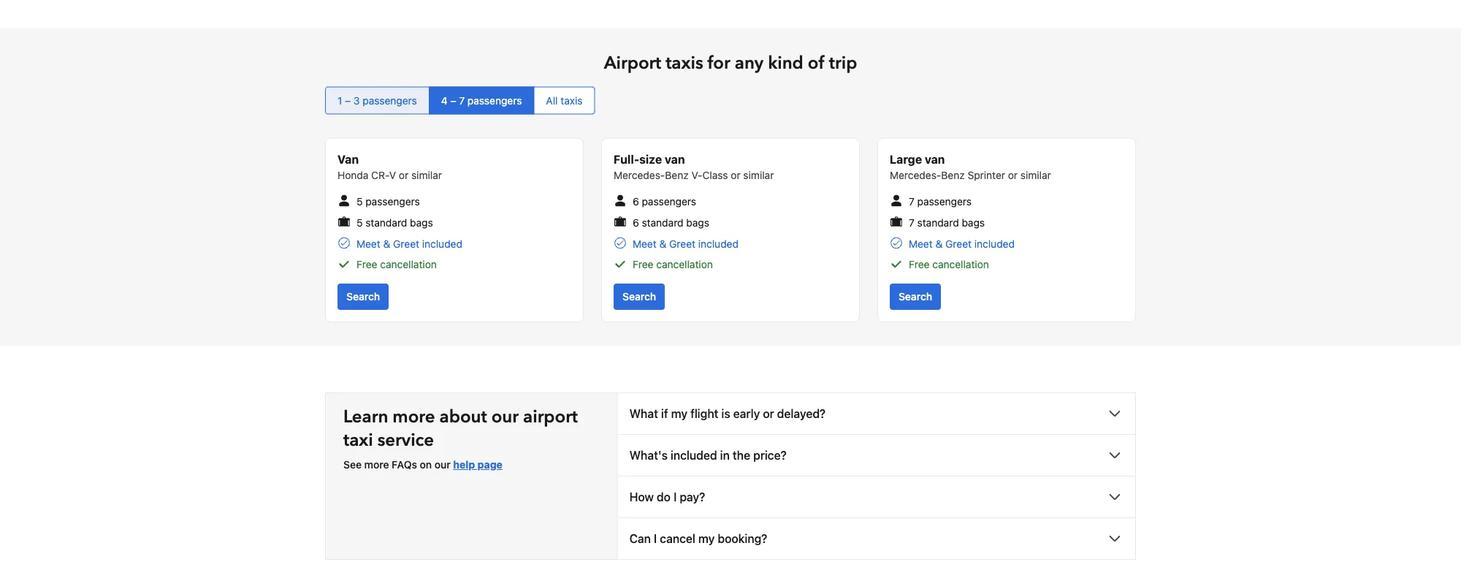 Task type: vqa. For each thing, say whether or not it's contained in the screenshot.
Before in the worldwide. Discounts are applied to the price before taxes and fees.
no



Task type: describe. For each thing, give the bounding box(es) containing it.
airport
[[604, 51, 662, 75]]

greet for mercedes-
[[946, 238, 972, 250]]

included inside what's included in the price? dropdown button
[[671, 448, 718, 462]]

similar inside the full-size van mercedes-benz v-class or similar
[[744, 169, 774, 181]]

free cancellation for cr-
[[357, 258, 437, 270]]

passengers for van
[[366, 195, 420, 207]]

how do i pay?
[[630, 490, 706, 504]]

0 horizontal spatial more
[[364, 459, 389, 471]]

7 for 7 standard bags
[[909, 216, 915, 228]]

i inside how do i pay? dropdown button
[[674, 490, 677, 504]]

any
[[735, 51, 764, 75]]

what's included in the price? button
[[618, 435, 1136, 476]]

free for mercedes-
[[909, 258, 930, 270]]

van inside the full-size van mercedes-benz v-class or similar
[[665, 152, 685, 166]]

standard for cr-
[[366, 216, 407, 228]]

benz inside the full-size van mercedes-benz v-class or similar
[[665, 169, 689, 181]]

service
[[378, 428, 434, 452]]

large
[[890, 152, 923, 166]]

taxis for airport
[[666, 51, 704, 75]]

passengers right 4
[[468, 94, 522, 106]]

of
[[808, 51, 825, 75]]

passengers right 3
[[363, 94, 417, 106]]

if
[[661, 407, 668, 421]]

6 for 6 passengers
[[633, 195, 639, 207]]

or inside dropdown button
[[763, 407, 775, 421]]

& for mercedes-
[[936, 238, 943, 250]]

see
[[344, 459, 362, 471]]

7 inside sort results by element
[[459, 94, 465, 106]]

help
[[453, 459, 475, 471]]

van
[[338, 152, 359, 166]]

on
[[420, 459, 432, 471]]

the
[[733, 448, 751, 462]]

bags for van
[[687, 216, 710, 228]]

& for cr-
[[383, 238, 391, 250]]

– for 3
[[345, 94, 351, 106]]

or inside large van mercedes-benz sprinter or similar
[[1009, 169, 1018, 181]]

similar inside large van mercedes-benz sprinter or similar
[[1021, 169, 1052, 181]]

what if my flight is early or delayed?
[[630, 407, 826, 421]]

what if my flight is early or delayed? button
[[618, 393, 1136, 434]]

all
[[546, 94, 558, 106]]

sprinter
[[968, 169, 1006, 181]]

booking?
[[718, 532, 768, 546]]

standard for van
[[642, 216, 684, 228]]

6 for 6 standard bags
[[633, 216, 639, 228]]

5 passengers
[[357, 195, 420, 207]]

1 horizontal spatial our
[[492, 405, 519, 429]]

large van mercedes-benz sprinter or similar
[[890, 152, 1052, 181]]

5 standard bags
[[357, 216, 433, 228]]

mercedes- inside large van mercedes-benz sprinter or similar
[[890, 169, 942, 181]]

learn more about our airport taxi service see more faqs on our help page
[[344, 405, 578, 471]]

5 for 5 passengers
[[357, 195, 363, 207]]

v
[[389, 169, 396, 181]]

do
[[657, 490, 671, 504]]

search for mercedes-
[[899, 290, 933, 303]]

7 for 7 passengers
[[909, 195, 915, 207]]

meet for mercedes-
[[909, 238, 933, 250]]

greet for van
[[670, 238, 696, 250]]

can i cancel my booking?
[[630, 532, 768, 546]]

free cancellation for mercedes-
[[909, 258, 990, 270]]

search button for van
[[614, 284, 665, 310]]

search for cr-
[[346, 290, 380, 303]]

my inside can i cancel my booking? dropdown button
[[699, 532, 715, 546]]

or inside the van honda cr-v or similar
[[399, 169, 409, 181]]

cancellation for mercedes-
[[933, 258, 990, 270]]

1 – 3 passengers
[[338, 94, 417, 106]]

van honda cr-v or similar
[[338, 152, 442, 181]]

meet for cr-
[[357, 238, 381, 250]]

0 horizontal spatial our
[[435, 459, 451, 471]]

6 passengers
[[633, 195, 697, 207]]

class
[[703, 169, 728, 181]]

meet & greet included for van
[[633, 238, 739, 250]]

learn
[[344, 405, 388, 429]]

included for cr-
[[422, 238, 463, 250]]

i inside can i cancel my booking? dropdown button
[[654, 532, 657, 546]]

cr-
[[371, 169, 389, 181]]

how
[[630, 490, 654, 504]]

honda
[[338, 169, 369, 181]]

bags for cr-
[[410, 216, 433, 228]]

mercedes- inside the full-size van mercedes-benz v-class or similar
[[614, 169, 665, 181]]

7 passengers
[[909, 195, 972, 207]]

standard for mercedes-
[[918, 216, 959, 228]]

in
[[721, 448, 730, 462]]

help page link
[[453, 459, 503, 471]]



Task type: locate. For each thing, give the bounding box(es) containing it.
2 benz from the left
[[942, 169, 965, 181]]

5
[[357, 195, 363, 207], [357, 216, 363, 228]]

1 meet & greet included from the left
[[357, 238, 463, 250]]

meet down 6 standard bags
[[633, 238, 657, 250]]

1 horizontal spatial more
[[393, 405, 435, 429]]

3 meet & greet included from the left
[[909, 238, 1015, 250]]

flight
[[691, 407, 719, 421]]

i right do
[[674, 490, 677, 504]]

greet down 6 standard bags
[[670, 238, 696, 250]]

1 vertical spatial our
[[435, 459, 451, 471]]

included down the 7 standard bags
[[975, 238, 1015, 250]]

& for van
[[660, 238, 667, 250]]

full-
[[614, 152, 640, 166]]

2 search from the left
[[623, 290, 656, 303]]

cancellation for van
[[657, 258, 713, 270]]

2 horizontal spatial free cancellation
[[909, 258, 990, 270]]

2 6 from the top
[[633, 216, 639, 228]]

6 down 6 passengers
[[633, 216, 639, 228]]

search button
[[338, 284, 389, 310], [614, 284, 665, 310], [890, 284, 942, 310]]

passengers up '5 standard bags'
[[366, 195, 420, 207]]

is
[[722, 407, 731, 421]]

0 vertical spatial my
[[671, 407, 688, 421]]

taxis left for
[[666, 51, 704, 75]]

benz
[[665, 169, 689, 181], [942, 169, 965, 181]]

included for mercedes-
[[975, 238, 1015, 250]]

free
[[357, 258, 378, 270], [633, 258, 654, 270], [909, 258, 930, 270]]

or right sprinter
[[1009, 169, 1018, 181]]

7 down 7 passengers
[[909, 216, 915, 228]]

1 vertical spatial my
[[699, 532, 715, 546]]

1 horizontal spatial meet & greet included
[[633, 238, 739, 250]]

3 search from the left
[[899, 290, 933, 303]]

1 cancellation from the left
[[380, 258, 437, 270]]

0 horizontal spatial my
[[671, 407, 688, 421]]

0 vertical spatial more
[[393, 405, 435, 429]]

5 for 5 standard bags
[[357, 216, 363, 228]]

or inside the full-size van mercedes-benz v-class or similar
[[731, 169, 741, 181]]

more
[[393, 405, 435, 429], [364, 459, 389, 471]]

3 cancellation from the left
[[933, 258, 990, 270]]

or
[[399, 169, 409, 181], [731, 169, 741, 181], [1009, 169, 1018, 181], [763, 407, 775, 421]]

3
[[354, 94, 360, 106]]

similar inside the van honda cr-v or similar
[[412, 169, 442, 181]]

meet & greet included for mercedes-
[[909, 238, 1015, 250]]

7
[[459, 94, 465, 106], [909, 195, 915, 207], [909, 216, 915, 228]]

taxi
[[344, 428, 373, 452]]

my right the cancel at the bottom
[[699, 532, 715, 546]]

7 standard bags
[[909, 216, 985, 228]]

pay?
[[680, 490, 706, 504]]

meet down the 7 standard bags
[[909, 238, 933, 250]]

1 vertical spatial taxis
[[561, 94, 583, 106]]

3 meet from the left
[[909, 238, 933, 250]]

1 horizontal spatial cancellation
[[657, 258, 713, 270]]

similar right class
[[744, 169, 774, 181]]

all taxis
[[546, 94, 583, 106]]

1 horizontal spatial free cancellation
[[633, 258, 713, 270]]

0 horizontal spatial free
[[357, 258, 378, 270]]

1 horizontal spatial benz
[[942, 169, 965, 181]]

3 greet from the left
[[946, 238, 972, 250]]

my inside 'what if my flight is early or delayed?' dropdown button
[[671, 407, 688, 421]]

1 vertical spatial more
[[364, 459, 389, 471]]

7 right 4
[[459, 94, 465, 106]]

2 horizontal spatial similar
[[1021, 169, 1052, 181]]

free cancellation down 6 standard bags
[[633, 258, 713, 270]]

2 mercedes- from the left
[[890, 169, 942, 181]]

free cancellation for van
[[633, 258, 713, 270]]

0 horizontal spatial taxis
[[561, 94, 583, 106]]

0 horizontal spatial mercedes-
[[614, 169, 665, 181]]

included down '5 standard bags'
[[422, 238, 463, 250]]

1 vertical spatial 7
[[909, 195, 915, 207]]

1 similar from the left
[[412, 169, 442, 181]]

kind
[[768, 51, 804, 75]]

1 horizontal spatial search
[[623, 290, 656, 303]]

0 vertical spatial 6
[[633, 195, 639, 207]]

1
[[338, 94, 342, 106]]

taxis right all
[[561, 94, 583, 106]]

benz left 'v-'
[[665, 169, 689, 181]]

2 cancellation from the left
[[657, 258, 713, 270]]

0 horizontal spatial similar
[[412, 169, 442, 181]]

passengers for large van
[[918, 195, 972, 207]]

bags down 6 passengers
[[687, 216, 710, 228]]

free cancellation down the 7 standard bags
[[909, 258, 990, 270]]

5 down 5 passengers
[[357, 216, 363, 228]]

similar
[[412, 169, 442, 181], [744, 169, 774, 181], [1021, 169, 1052, 181]]

3 free cancellation from the left
[[909, 258, 990, 270]]

2 – from the left
[[451, 94, 456, 106]]

1 bags from the left
[[410, 216, 433, 228]]

size
[[640, 152, 662, 166]]

meet for van
[[633, 238, 657, 250]]

included left in
[[671, 448, 718, 462]]

price?
[[754, 448, 787, 462]]

–
[[345, 94, 351, 106], [451, 94, 456, 106]]

our right on at the bottom of the page
[[435, 459, 451, 471]]

– for 7
[[451, 94, 456, 106]]

3 standard from the left
[[918, 216, 959, 228]]

more right see
[[364, 459, 389, 471]]

bags down 7 passengers
[[962, 216, 985, 228]]

0 horizontal spatial &
[[383, 238, 391, 250]]

& down 6 standard bags
[[660, 238, 667, 250]]

1 – from the left
[[345, 94, 351, 106]]

our
[[492, 405, 519, 429], [435, 459, 451, 471]]

taxis
[[666, 51, 704, 75], [561, 94, 583, 106]]

1 horizontal spatial search button
[[614, 284, 665, 310]]

4 – 7 passengers
[[441, 94, 522, 106]]

cancellation down '5 standard bags'
[[380, 258, 437, 270]]

can i cancel my booking? button
[[618, 518, 1136, 559]]

page
[[478, 459, 503, 471]]

0 horizontal spatial –
[[345, 94, 351, 106]]

full-size van mercedes-benz v-class or similar
[[614, 152, 774, 181]]

included down 6 standard bags
[[699, 238, 739, 250]]

0 horizontal spatial free cancellation
[[357, 258, 437, 270]]

6
[[633, 195, 639, 207], [633, 216, 639, 228]]

what
[[630, 407, 658, 421]]

0 horizontal spatial meet & greet included
[[357, 238, 463, 250]]

0 horizontal spatial van
[[665, 152, 685, 166]]

faqs
[[392, 459, 417, 471]]

cancel
[[660, 532, 696, 546]]

– right "1"
[[345, 94, 351, 106]]

0 horizontal spatial greet
[[393, 238, 420, 250]]

2 horizontal spatial standard
[[918, 216, 959, 228]]

cancellation down the 7 standard bags
[[933, 258, 990, 270]]

0 vertical spatial i
[[674, 490, 677, 504]]

7 up the 7 standard bags
[[909, 195, 915, 207]]

2 & from the left
[[660, 238, 667, 250]]

1 horizontal spatial taxis
[[666, 51, 704, 75]]

what's
[[630, 448, 668, 462]]

meet & greet included down '5 standard bags'
[[357, 238, 463, 250]]

3 & from the left
[[936, 238, 943, 250]]

1 vertical spatial 5
[[357, 216, 363, 228]]

1 horizontal spatial mercedes-
[[890, 169, 942, 181]]

1 horizontal spatial free
[[633, 258, 654, 270]]

included
[[422, 238, 463, 250], [699, 238, 739, 250], [975, 238, 1015, 250], [671, 448, 718, 462]]

2 5 from the top
[[357, 216, 363, 228]]

1 horizontal spatial i
[[674, 490, 677, 504]]

or right class
[[731, 169, 741, 181]]

similar right sprinter
[[1021, 169, 1052, 181]]

1 free from the left
[[357, 258, 378, 270]]

1 standard from the left
[[366, 216, 407, 228]]

van right size
[[665, 152, 685, 166]]

1 free cancellation from the left
[[357, 258, 437, 270]]

1 horizontal spatial meet
[[633, 238, 657, 250]]

search button for cr-
[[338, 284, 389, 310]]

1 horizontal spatial van
[[925, 152, 945, 166]]

1 & from the left
[[383, 238, 391, 250]]

2 bags from the left
[[687, 216, 710, 228]]

van
[[665, 152, 685, 166], [925, 152, 945, 166]]

2 horizontal spatial search
[[899, 290, 933, 303]]

0 horizontal spatial cancellation
[[380, 258, 437, 270]]

2 search button from the left
[[614, 284, 665, 310]]

3 search button from the left
[[890, 284, 942, 310]]

& down '5 standard bags'
[[383, 238, 391, 250]]

0 vertical spatial taxis
[[666, 51, 704, 75]]

0 horizontal spatial search button
[[338, 284, 389, 310]]

1 horizontal spatial standard
[[642, 216, 684, 228]]

2 horizontal spatial meet & greet included
[[909, 238, 1015, 250]]

greet
[[393, 238, 420, 250], [670, 238, 696, 250], [946, 238, 972, 250]]

cancellation down 6 standard bags
[[657, 258, 713, 270]]

1 vertical spatial i
[[654, 532, 657, 546]]

0 horizontal spatial meet
[[357, 238, 381, 250]]

6 standard bags
[[633, 216, 710, 228]]

1 6 from the top
[[633, 195, 639, 207]]

cancellation for cr-
[[380, 258, 437, 270]]

standard down 7 passengers
[[918, 216, 959, 228]]

1 meet from the left
[[357, 238, 381, 250]]

1 vertical spatial 6
[[633, 216, 639, 228]]

0 vertical spatial our
[[492, 405, 519, 429]]

meet & greet included for cr-
[[357, 238, 463, 250]]

meet
[[357, 238, 381, 250], [633, 238, 657, 250], [909, 238, 933, 250]]

search
[[346, 290, 380, 303], [623, 290, 656, 303], [899, 290, 933, 303]]

greet for cr-
[[393, 238, 420, 250]]

1 horizontal spatial my
[[699, 532, 715, 546]]

2 horizontal spatial bags
[[962, 216, 985, 228]]

meet & greet included down 6 standard bags
[[633, 238, 739, 250]]

passengers up 6 standard bags
[[642, 195, 697, 207]]

or right early
[[763, 407, 775, 421]]

taxis for all
[[561, 94, 583, 106]]

2 free from the left
[[633, 258, 654, 270]]

1 search button from the left
[[338, 284, 389, 310]]

can
[[630, 532, 651, 546]]

1 horizontal spatial &
[[660, 238, 667, 250]]

4
[[441, 94, 448, 106]]

greet down '5 standard bags'
[[393, 238, 420, 250]]

benz up 7 passengers
[[942, 169, 965, 181]]

trip
[[829, 51, 858, 75]]

mercedes- down size
[[614, 169, 665, 181]]

2 horizontal spatial cancellation
[[933, 258, 990, 270]]

delayed?
[[778, 407, 826, 421]]

benz inside large van mercedes-benz sprinter or similar
[[942, 169, 965, 181]]

my right if
[[671, 407, 688, 421]]

0 horizontal spatial i
[[654, 532, 657, 546]]

2 standard from the left
[[642, 216, 684, 228]]

3 bags from the left
[[962, 216, 985, 228]]

1 search from the left
[[346, 290, 380, 303]]

& down the 7 standard bags
[[936, 238, 943, 250]]

6 up 6 standard bags
[[633, 195, 639, 207]]

2 free cancellation from the left
[[633, 258, 713, 270]]

early
[[734, 407, 760, 421]]

airport
[[523, 405, 578, 429]]

or right the v
[[399, 169, 409, 181]]

0 vertical spatial 5
[[357, 195, 363, 207]]

for
[[708, 51, 731, 75]]

free for van
[[633, 258, 654, 270]]

2 horizontal spatial free
[[909, 258, 930, 270]]

more right the learn
[[393, 405, 435, 429]]

sort results by element
[[325, 86, 1137, 114]]

&
[[383, 238, 391, 250], [660, 238, 667, 250], [936, 238, 943, 250]]

van inside large van mercedes-benz sprinter or similar
[[925, 152, 945, 166]]

free for cr-
[[357, 258, 378, 270]]

bags
[[410, 216, 433, 228], [687, 216, 710, 228], [962, 216, 985, 228]]

free cancellation
[[357, 258, 437, 270], [633, 258, 713, 270], [909, 258, 990, 270]]

meet & greet included down the 7 standard bags
[[909, 238, 1015, 250]]

free cancellation down '5 standard bags'
[[357, 258, 437, 270]]

0 horizontal spatial search
[[346, 290, 380, 303]]

standard
[[366, 216, 407, 228], [642, 216, 684, 228], [918, 216, 959, 228]]

1 van from the left
[[665, 152, 685, 166]]

5 down honda
[[357, 195, 363, 207]]

passengers up the 7 standard bags
[[918, 195, 972, 207]]

bags for mercedes-
[[962, 216, 985, 228]]

1 greet from the left
[[393, 238, 420, 250]]

1 horizontal spatial greet
[[670, 238, 696, 250]]

mercedes- down the large
[[890, 169, 942, 181]]

my
[[671, 407, 688, 421], [699, 532, 715, 546]]

v-
[[692, 169, 703, 181]]

search button for mercedes-
[[890, 284, 942, 310]]

about
[[440, 405, 487, 429]]

0 horizontal spatial benz
[[665, 169, 689, 181]]

2 greet from the left
[[670, 238, 696, 250]]

cancellation
[[380, 258, 437, 270], [657, 258, 713, 270], [933, 258, 990, 270]]

1 horizontal spatial –
[[451, 94, 456, 106]]

free down the 7 standard bags
[[909, 258, 930, 270]]

i
[[674, 490, 677, 504], [654, 532, 657, 546]]

2 horizontal spatial greet
[[946, 238, 972, 250]]

1 mercedes- from the left
[[614, 169, 665, 181]]

free down 6 standard bags
[[633, 258, 654, 270]]

van right the large
[[925, 152, 945, 166]]

mercedes-
[[614, 169, 665, 181], [890, 169, 942, 181]]

passengers for full-size van
[[642, 195, 697, 207]]

2 horizontal spatial &
[[936, 238, 943, 250]]

how do i pay? button
[[618, 477, 1136, 517]]

airport taxis for any kind of trip
[[604, 51, 858, 75]]

taxis inside sort results by element
[[561, 94, 583, 106]]

2 similar from the left
[[744, 169, 774, 181]]

what's included in the price?
[[630, 448, 787, 462]]

search for van
[[623, 290, 656, 303]]

1 horizontal spatial bags
[[687, 216, 710, 228]]

greet down the 7 standard bags
[[946, 238, 972, 250]]

1 benz from the left
[[665, 169, 689, 181]]

bags down 5 passengers
[[410, 216, 433, 228]]

standard down 5 passengers
[[366, 216, 407, 228]]

2 horizontal spatial meet
[[909, 238, 933, 250]]

0 horizontal spatial bags
[[410, 216, 433, 228]]

2 van from the left
[[925, 152, 945, 166]]

2 horizontal spatial search button
[[890, 284, 942, 310]]

meet down '5 standard bags'
[[357, 238, 381, 250]]

standard down 6 passengers
[[642, 216, 684, 228]]

i right 'can'
[[654, 532, 657, 546]]

our right about
[[492, 405, 519, 429]]

1 horizontal spatial similar
[[744, 169, 774, 181]]

meet & greet included
[[357, 238, 463, 250], [633, 238, 739, 250], [909, 238, 1015, 250]]

3 similar from the left
[[1021, 169, 1052, 181]]

passengers
[[363, 94, 417, 106], [468, 94, 522, 106], [366, 195, 420, 207], [642, 195, 697, 207], [918, 195, 972, 207]]

free down '5 standard bags'
[[357, 258, 378, 270]]

0 horizontal spatial standard
[[366, 216, 407, 228]]

1 5 from the top
[[357, 195, 363, 207]]

2 meet from the left
[[633, 238, 657, 250]]

3 free from the left
[[909, 258, 930, 270]]

included for van
[[699, 238, 739, 250]]

– right 4
[[451, 94, 456, 106]]

2 vertical spatial 7
[[909, 216, 915, 228]]

2 meet & greet included from the left
[[633, 238, 739, 250]]

similar right the v
[[412, 169, 442, 181]]

0 vertical spatial 7
[[459, 94, 465, 106]]



